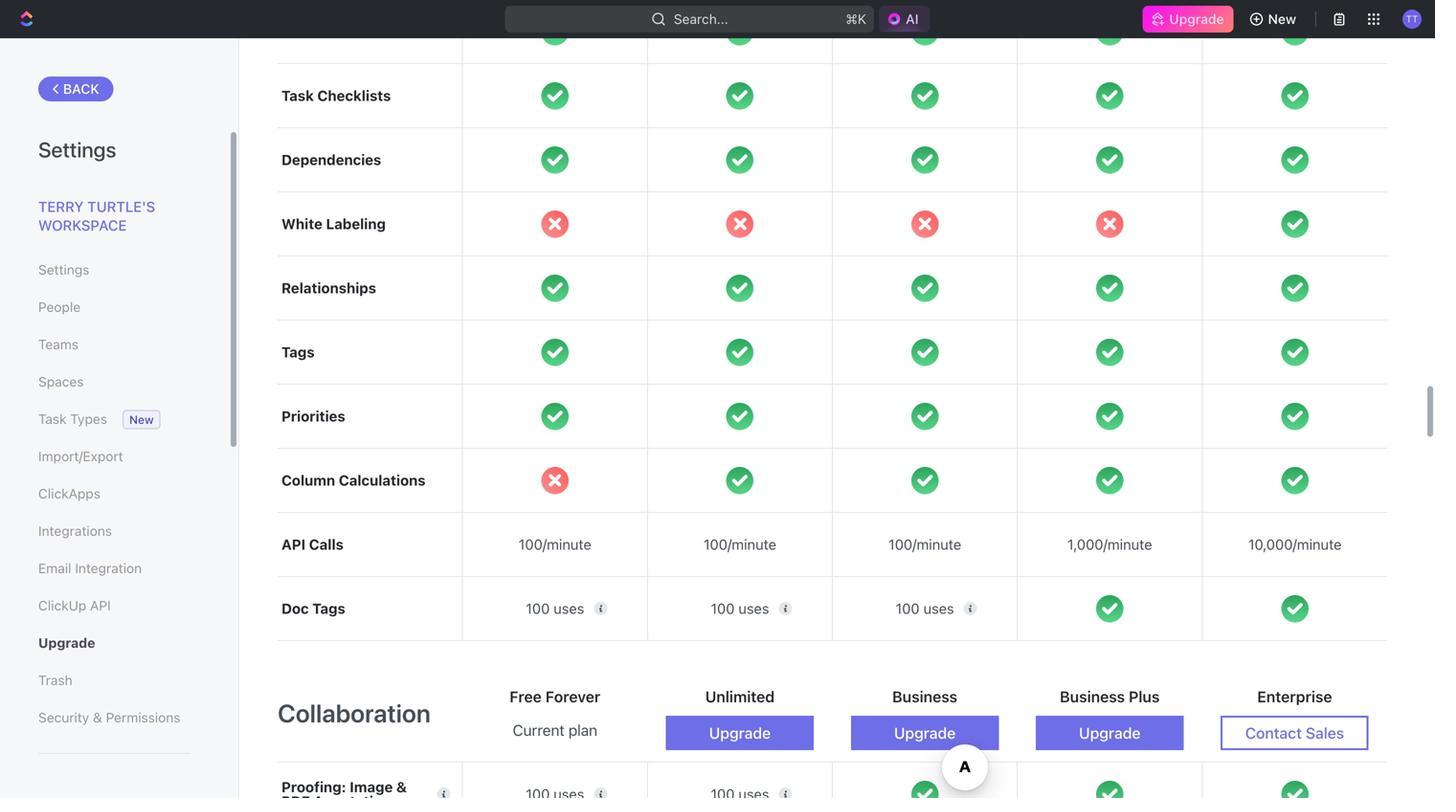 Task type: vqa. For each thing, say whether or not it's contained in the screenshot.


Task type: describe. For each thing, give the bounding box(es) containing it.
0 vertical spatial tags
[[282, 344, 315, 361]]

0 horizontal spatial upgrade link
[[38, 627, 191, 660]]

import/export link
[[38, 440, 191, 473]]

10,000/minute
[[1248, 536, 1342, 553]]

1 horizontal spatial api
[[282, 536, 306, 553]]

contact
[[1245, 724, 1302, 743]]

action
[[316, 23, 361, 40]]

email integration link
[[38, 552, 191, 585]]

1 100 from the left
[[526, 600, 550, 617]]

dependencies
[[282, 151, 381, 168]]

api inside "settings" 'element'
[[90, 598, 111, 614]]

email
[[38, 561, 71, 576]]

3 100 uses from the left
[[896, 600, 954, 617]]

security
[[38, 710, 89, 726]]

2 100/minute from the left
[[704, 536, 777, 553]]

new inside button
[[1268, 11, 1296, 27]]

white
[[282, 216, 323, 232]]

new button
[[1242, 4, 1308, 34]]

enterprise
[[1257, 688, 1332, 706]]

pdf
[[282, 793, 310, 799]]

forever
[[546, 688, 601, 706]]

back
[[63, 81, 99, 97]]

current plan
[[513, 722, 597, 740]]

types
[[70, 411, 107, 427]]

doc tags
[[282, 600, 345, 617]]

upgrade inside "settings" 'element'
[[38, 635, 95, 651]]

plan
[[568, 722, 597, 740]]

& inside the proofing: image & pdf annotation
[[396, 779, 407, 796]]

tt
[[1406, 13, 1419, 24]]

integrations
[[38, 523, 112, 539]]

bulk action toolbar
[[282, 23, 417, 40]]

tt button
[[1397, 4, 1428, 34]]

free forever
[[510, 688, 601, 706]]

current
[[513, 722, 565, 740]]

search...
[[674, 11, 728, 27]]

2 uses from the left
[[739, 600, 769, 617]]

plus
[[1129, 688, 1160, 706]]

1 horizontal spatial close image
[[911, 211, 939, 238]]

business plus
[[1060, 688, 1160, 706]]

toolbar
[[365, 23, 417, 40]]

back link
[[38, 77, 114, 101]]

clickapps link
[[38, 478, 191, 510]]

3 uses from the left
[[924, 600, 954, 617]]

unlimited
[[705, 688, 775, 706]]

1 100/minute from the left
[[519, 536, 592, 553]]

task for task types
[[38, 411, 67, 427]]

business for business
[[892, 688, 958, 706]]

⌘k
[[846, 11, 867, 27]]

upgrade button for business
[[851, 716, 999, 751]]

security & permissions link
[[38, 702, 191, 734]]

image
[[350, 779, 393, 796]]

proofing:
[[282, 779, 346, 796]]

1 uses from the left
[[554, 600, 584, 617]]

clickup
[[38, 598, 86, 614]]

settings element
[[0, 38, 239, 799]]

spaces
[[38, 374, 84, 390]]

upgrade for business
[[894, 724, 956, 743]]

terry
[[38, 198, 84, 215]]

integrations link
[[38, 515, 191, 548]]

trash link
[[38, 665, 191, 697]]

1 vertical spatial tags
[[312, 600, 345, 617]]

2 100 from the left
[[711, 600, 735, 617]]

email integration
[[38, 561, 142, 576]]



Task type: locate. For each thing, give the bounding box(es) containing it.
& right image
[[396, 779, 407, 796]]

1 vertical spatial new
[[129, 413, 154, 427]]

calls
[[309, 536, 344, 553]]

0 horizontal spatial 100
[[526, 600, 550, 617]]

upgrade link up trash link at the left
[[38, 627, 191, 660]]

& inside "settings" 'element'
[[93, 710, 102, 726]]

ai button
[[879, 6, 930, 33]]

0 horizontal spatial 100/minute
[[519, 536, 592, 553]]

upgrade link
[[1143, 6, 1234, 33], [38, 627, 191, 660]]

1 upgrade button from the left
[[666, 716, 814, 751]]

0 horizontal spatial uses
[[554, 600, 584, 617]]

1 horizontal spatial new
[[1268, 11, 1296, 27]]

check image
[[541, 82, 569, 109], [911, 82, 939, 109], [1282, 82, 1309, 109], [541, 275, 569, 302], [726, 275, 754, 302], [911, 275, 939, 302], [541, 339, 569, 366], [541, 403, 569, 430], [726, 403, 754, 430], [1096, 403, 1124, 430], [1282, 403, 1309, 430], [726, 467, 754, 494], [1096, 467, 1124, 494], [1096, 595, 1124, 623], [1282, 781, 1309, 799]]

3 100 from the left
[[896, 600, 920, 617]]

100 uses
[[526, 600, 584, 617], [711, 600, 769, 617], [896, 600, 954, 617]]

calculations
[[339, 472, 426, 489]]

labeling
[[326, 216, 386, 232]]

0 vertical spatial api
[[282, 536, 306, 553]]

task inside "settings" 'element'
[[38, 411, 67, 427]]

priorities
[[282, 408, 345, 425]]

1 horizontal spatial upgrade button
[[851, 716, 999, 751]]

& right security at the left bottom
[[93, 710, 102, 726]]

2 close image from the left
[[726, 211, 754, 238]]

1 settings from the top
[[38, 137, 116, 162]]

ai
[[906, 11, 919, 27]]

api
[[282, 536, 306, 553], [90, 598, 111, 614]]

2 100 uses from the left
[[711, 600, 769, 617]]

0 vertical spatial task
[[282, 87, 314, 104]]

annotation
[[313, 793, 391, 799]]

3 upgrade button from the left
[[1036, 716, 1184, 751]]

business
[[892, 688, 958, 706], [1060, 688, 1125, 706]]

100/minute
[[519, 536, 592, 553], [704, 536, 777, 553], [889, 536, 962, 553]]

teams link
[[38, 328, 191, 361]]

0 horizontal spatial new
[[129, 413, 154, 427]]

0 horizontal spatial close image
[[541, 467, 569, 494]]

1 horizontal spatial task
[[282, 87, 314, 104]]

tags right doc at the bottom left of the page
[[312, 600, 345, 617]]

1 horizontal spatial close image
[[726, 211, 754, 238]]

business for business plus
[[1060, 688, 1125, 706]]

doc
[[282, 600, 309, 617]]

people link
[[38, 291, 191, 324]]

new
[[1268, 11, 1296, 27], [129, 413, 154, 427]]

0 horizontal spatial &
[[93, 710, 102, 726]]

trash
[[38, 673, 73, 688]]

import/export
[[38, 449, 123, 464]]

1 horizontal spatial 100
[[711, 600, 735, 617]]

1 horizontal spatial 100 uses
[[711, 600, 769, 617]]

0 vertical spatial upgrade link
[[1143, 6, 1234, 33]]

white labeling
[[282, 216, 386, 232]]

1 vertical spatial settings
[[38, 262, 89, 278]]

2 horizontal spatial close image
[[1096, 211, 1124, 238]]

security & permissions
[[38, 710, 180, 726]]

task for task checklists
[[282, 87, 314, 104]]

1 horizontal spatial &
[[396, 779, 407, 796]]

&
[[93, 710, 102, 726], [396, 779, 407, 796]]

terry turtle's workspace
[[38, 198, 155, 234]]

free
[[510, 688, 542, 706]]

tags
[[282, 344, 315, 361], [312, 600, 345, 617]]

collaboration
[[278, 699, 431, 728]]

close image
[[911, 211, 939, 238], [1096, 211, 1124, 238], [541, 467, 569, 494]]

contact sales
[[1245, 724, 1344, 743]]

2 upgrade button from the left
[[851, 716, 999, 751]]

permissions
[[106, 710, 180, 726]]

0 vertical spatial settings
[[38, 137, 116, 162]]

1 horizontal spatial 100/minute
[[704, 536, 777, 553]]

people
[[38, 299, 81, 315]]

turtle's
[[87, 198, 155, 215]]

column calculations
[[282, 472, 426, 489]]

new inside "settings" 'element'
[[129, 413, 154, 427]]

task left checklists
[[282, 87, 314, 104]]

1 vertical spatial api
[[90, 598, 111, 614]]

api calls
[[282, 536, 344, 553]]

integration
[[75, 561, 142, 576]]

settings up people
[[38, 262, 89, 278]]

upgrade for unlimited
[[709, 724, 771, 743]]

0 horizontal spatial upgrade button
[[666, 716, 814, 751]]

uses
[[554, 600, 584, 617], [739, 600, 769, 617], [924, 600, 954, 617]]

workspace
[[38, 217, 127, 234]]

api right clickup at the bottom left
[[90, 598, 111, 614]]

sales
[[1306, 724, 1344, 743]]

api left calls at the bottom
[[282, 536, 306, 553]]

settings up terry
[[38, 137, 116, 162]]

2 horizontal spatial upgrade button
[[1036, 716, 1184, 751]]

upgrade button
[[666, 716, 814, 751], [851, 716, 999, 751], [1036, 716, 1184, 751]]

upgrade button for unlimited
[[666, 716, 814, 751]]

upgrade for business plus
[[1079, 724, 1141, 743]]

bulk
[[282, 23, 312, 40]]

upgrade link left new button
[[1143, 6, 1234, 33]]

settings link
[[38, 254, 191, 286]]

0 horizontal spatial api
[[90, 598, 111, 614]]

check image
[[726, 82, 754, 109], [1096, 82, 1124, 109], [541, 146, 569, 174], [726, 146, 754, 174], [911, 146, 939, 174], [1096, 146, 1124, 174], [1282, 146, 1309, 174], [1282, 211, 1309, 238], [1096, 275, 1124, 302], [1282, 275, 1309, 302], [726, 339, 754, 366], [911, 339, 939, 366], [1096, 339, 1124, 366], [1282, 339, 1309, 366], [911, 403, 939, 430], [911, 467, 939, 494], [1282, 467, 1309, 494], [1282, 595, 1309, 623], [911, 781, 939, 799], [1096, 781, 1124, 799]]

clickup api link
[[38, 590, 191, 622]]

checklists
[[317, 87, 391, 104]]

0 vertical spatial new
[[1268, 11, 1296, 27]]

spaces link
[[38, 366, 191, 398]]

column
[[282, 472, 335, 489]]

task types
[[38, 411, 107, 427]]

clickapps
[[38, 486, 101, 502]]

close image
[[541, 211, 569, 238], [726, 211, 754, 238]]

0 horizontal spatial business
[[892, 688, 958, 706]]

1 vertical spatial upgrade link
[[38, 627, 191, 660]]

task left types
[[38, 411, 67, 427]]

task checklists
[[282, 87, 391, 104]]

task
[[282, 87, 314, 104], [38, 411, 67, 427]]

2 horizontal spatial uses
[[924, 600, 954, 617]]

proofing: image & pdf annotation
[[282, 779, 407, 799]]

clickup api
[[38, 598, 111, 614]]

1 vertical spatial &
[[396, 779, 407, 796]]

2 settings from the top
[[38, 262, 89, 278]]

1 horizontal spatial uses
[[739, 600, 769, 617]]

3 100/minute from the left
[[889, 536, 962, 553]]

relationships
[[282, 280, 376, 296]]

1 vertical spatial task
[[38, 411, 67, 427]]

0 horizontal spatial task
[[38, 411, 67, 427]]

2 horizontal spatial 100 uses
[[896, 600, 954, 617]]

settings
[[38, 137, 116, 162], [38, 262, 89, 278]]

tags up priorities
[[282, 344, 315, 361]]

teams
[[38, 337, 79, 352]]

1 horizontal spatial business
[[1060, 688, 1125, 706]]

1 horizontal spatial upgrade link
[[1143, 6, 1234, 33]]

0 horizontal spatial close image
[[541, 211, 569, 238]]

2 horizontal spatial 100/minute
[[889, 536, 962, 553]]

upgrade button for business plus
[[1036, 716, 1184, 751]]

upgrade
[[1169, 11, 1224, 27], [38, 635, 95, 651], [709, 724, 771, 743], [894, 724, 956, 743], [1079, 724, 1141, 743]]

0 vertical spatial &
[[93, 710, 102, 726]]

contact sales button
[[1221, 716, 1369, 751]]

2 horizontal spatial 100
[[896, 600, 920, 617]]

1 business from the left
[[892, 688, 958, 706]]

1 100 uses from the left
[[526, 600, 584, 617]]

1 close image from the left
[[541, 211, 569, 238]]

0 horizontal spatial 100 uses
[[526, 600, 584, 617]]

1,000/minute
[[1068, 536, 1152, 553]]

2 business from the left
[[1060, 688, 1125, 706]]

100
[[526, 600, 550, 617], [711, 600, 735, 617], [896, 600, 920, 617]]



